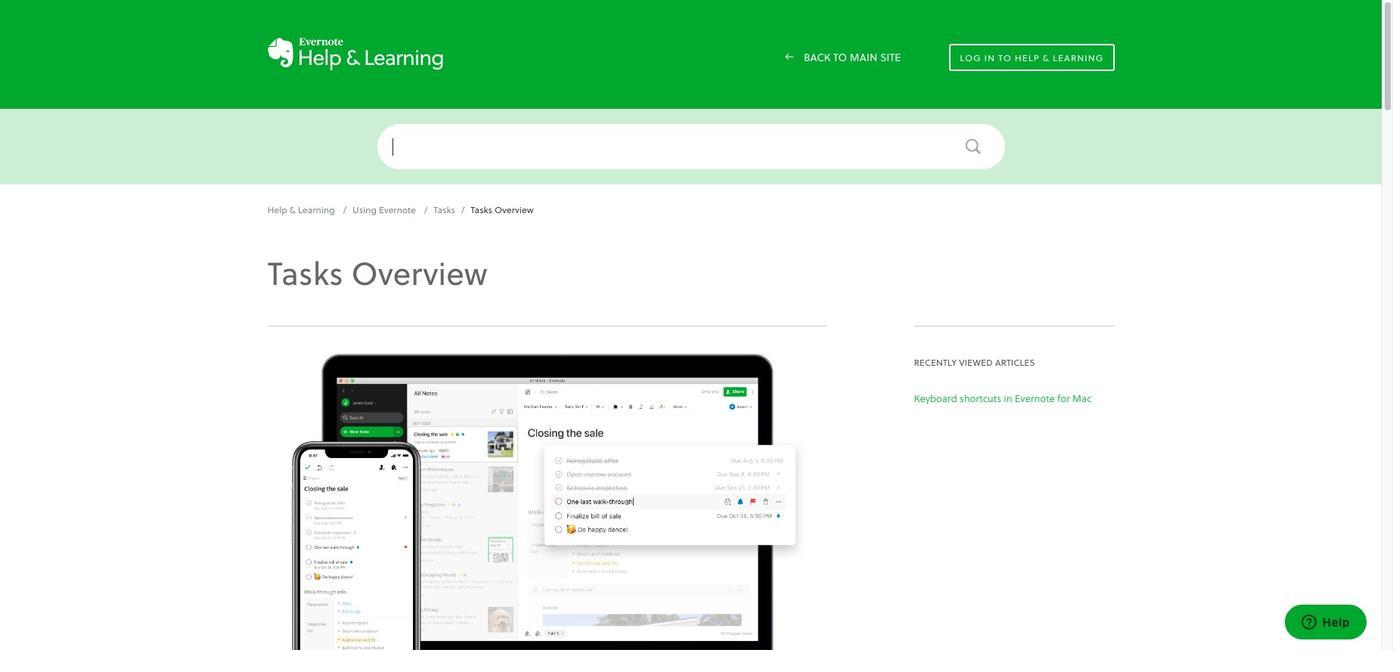 Task type: describe. For each thing, give the bounding box(es) containing it.
for
[[1058, 392, 1071, 406]]

1 help & learning link from the top
[[268, 38, 445, 73]]

log in to help & learning link
[[950, 44, 1115, 71]]

learning inside tasks overview main content
[[298, 204, 335, 217]]

1 horizontal spatial &
[[346, 42, 360, 72]]

2 horizontal spatial tasks
[[471, 204, 493, 217]]

0 vertical spatial in
[[985, 51, 996, 64]]

help & learning inside tasks overview main content
[[268, 204, 335, 217]]

recently viewed articles
[[915, 356, 1036, 369]]

tasks link
[[434, 204, 456, 217]]

back to main site
[[804, 50, 902, 64]]

1 horizontal spatial tasks
[[434, 204, 456, 217]]

2 help & learning link from the top
[[268, 204, 335, 217]]

back to main site link
[[785, 49, 902, 66]]

1 horizontal spatial help
[[298, 42, 341, 72]]

learning inside log in to help & learning link
[[1053, 51, 1105, 64]]

0 horizontal spatial evernote
[[379, 204, 416, 217]]

mac
[[1073, 392, 1092, 406]]

1 vertical spatial overview
[[351, 251, 488, 295]]

keyboard
[[915, 392, 958, 406]]

0 vertical spatial tasks overview
[[471, 204, 534, 217]]

evernote logo image
[[268, 38, 445, 71]]

shortcuts
[[960, 392, 1002, 406]]

using evernote
[[353, 204, 416, 217]]

using
[[353, 204, 377, 217]]

0 horizontal spatial tasks
[[268, 251, 343, 295]]

1 horizontal spatial to
[[999, 51, 1012, 64]]

log in to help & learning
[[961, 51, 1105, 64]]

site
[[881, 50, 902, 64]]

2 horizontal spatial &
[[1043, 51, 1050, 64]]

keyboard shortcuts in evernote for mac link
[[915, 392, 1092, 406]]



Task type: vqa. For each thing, say whether or not it's contained in the screenshot.
the top in
yes



Task type: locate. For each thing, give the bounding box(es) containing it.
Search text field
[[377, 124, 1005, 170]]

0 horizontal spatial overview
[[351, 251, 488, 295]]

2 horizontal spatial help
[[1015, 51, 1040, 64]]

main
[[850, 50, 878, 64]]

1 horizontal spatial overview
[[495, 204, 534, 217]]

& inside tasks overview main content
[[290, 204, 296, 217]]

help & learning
[[298, 42, 444, 72], [268, 204, 335, 217]]

tasks overview
[[471, 204, 534, 217], [268, 251, 488, 295]]

1 vertical spatial in
[[1004, 392, 1013, 406]]

to
[[834, 50, 848, 64], [999, 51, 1012, 64]]

tasks overview main content
[[252, 204, 1130, 651]]

0 vertical spatial help & learning link
[[268, 38, 445, 73]]

0 horizontal spatial help
[[268, 204, 287, 217]]

learning
[[364, 42, 444, 72], [1053, 51, 1105, 64], [298, 204, 335, 217]]

tasks view in evernote on desktop and mobile image
[[268, 350, 828, 651]]

help inside tasks overview main content
[[268, 204, 287, 217]]

evernote left for
[[1015, 392, 1056, 406]]

to right the back
[[834, 50, 848, 64]]

1 vertical spatial tasks overview
[[268, 251, 488, 295]]

1 horizontal spatial learning
[[364, 42, 444, 72]]

1 vertical spatial help & learning link
[[268, 204, 335, 217]]

to right log
[[999, 51, 1012, 64]]

help inside log in to help & learning link
[[1015, 51, 1040, 64]]

0 horizontal spatial to
[[834, 50, 848, 64]]

1 horizontal spatial evernote
[[1015, 392, 1056, 406]]

evernote
[[379, 204, 416, 217], [1015, 392, 1056, 406]]

0 vertical spatial help & learning
[[298, 42, 444, 72]]

0 horizontal spatial in
[[985, 51, 996, 64]]

tasks overview down using evernote link on the top of the page
[[268, 251, 488, 295]]

1 vertical spatial evernote
[[1015, 392, 1056, 406]]

articles
[[996, 356, 1036, 369]]

help & learning link
[[268, 38, 445, 73], [268, 204, 335, 217]]

evernote right using
[[379, 204, 416, 217]]

0 vertical spatial evernote
[[379, 204, 416, 217]]

in
[[985, 51, 996, 64], [1004, 392, 1013, 406]]

1 vertical spatial help & learning
[[268, 204, 335, 217]]

tasks
[[434, 204, 456, 217], [471, 204, 493, 217], [268, 251, 343, 295]]

&
[[346, 42, 360, 72], [1043, 51, 1050, 64], [290, 204, 296, 217]]

2 horizontal spatial learning
[[1053, 51, 1105, 64]]

in inside tasks overview main content
[[1004, 392, 1013, 406]]

in right shortcuts
[[1004, 392, 1013, 406]]

recently
[[915, 356, 957, 369]]

keyboard shortcuts in evernote for mac
[[915, 392, 1092, 406]]

in right log
[[985, 51, 996, 64]]

log
[[961, 51, 982, 64]]

1 horizontal spatial in
[[1004, 392, 1013, 406]]

overview down tasks link on the top of page
[[351, 251, 488, 295]]

0 horizontal spatial learning
[[298, 204, 335, 217]]

overview
[[495, 204, 534, 217], [351, 251, 488, 295]]

tasks overview right tasks link on the top of page
[[471, 204, 534, 217]]

back
[[804, 50, 831, 64]]

0 vertical spatial overview
[[495, 204, 534, 217]]

None search field
[[377, 124, 1005, 170]]

using evernote link
[[353, 204, 416, 217]]

help
[[298, 42, 341, 72], [1015, 51, 1040, 64], [268, 204, 287, 217]]

viewed
[[960, 356, 993, 369]]

overview right tasks link on the top of page
[[495, 204, 534, 217]]

0 horizontal spatial &
[[290, 204, 296, 217]]



